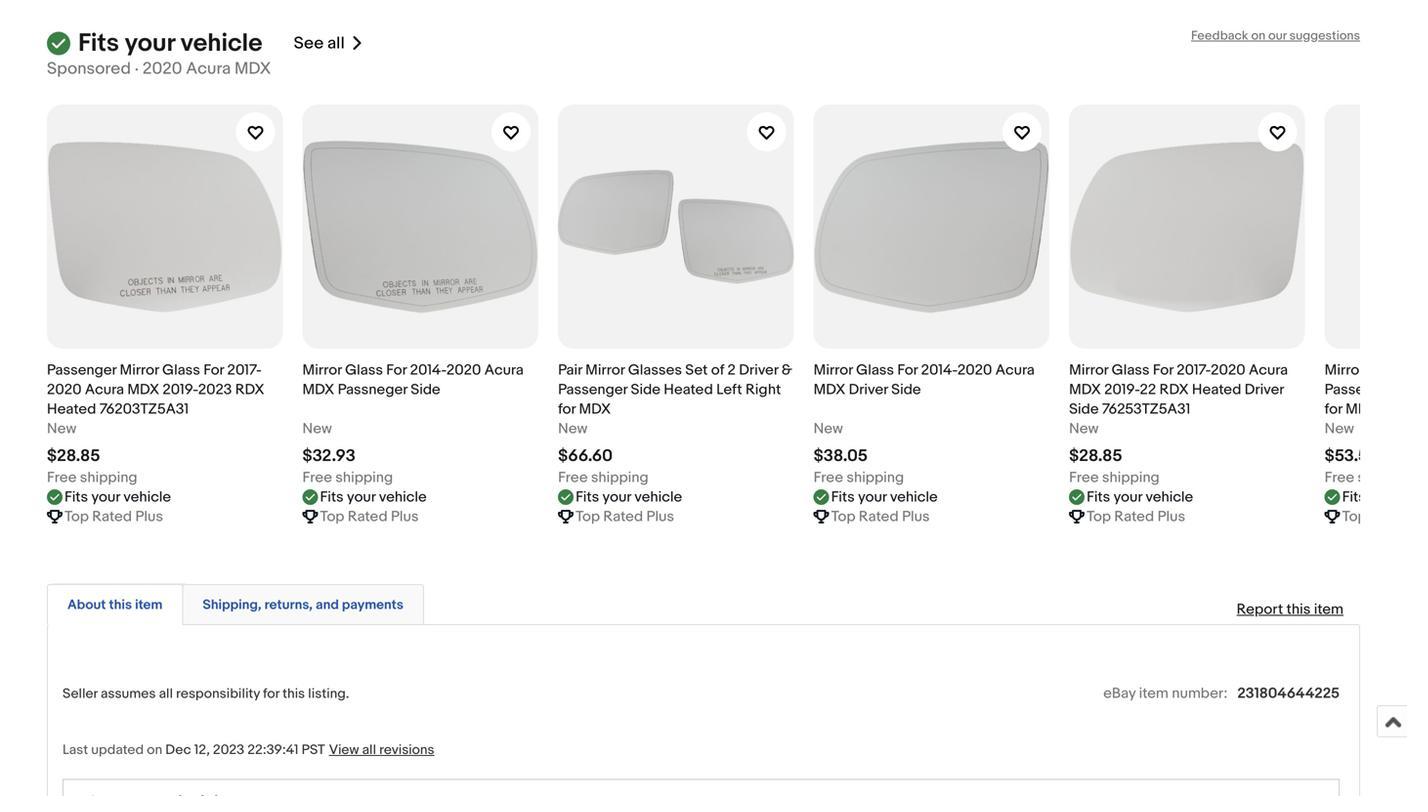 Task type: locate. For each thing, give the bounding box(es) containing it.
vehicle down new $38.05 free shipping
[[890, 489, 938, 507]]

1 top rated plus from the left
[[65, 509, 163, 526]]

item
[[135, 598, 163, 614], [1315, 601, 1344, 619], [1140, 686, 1169, 703]]

free shipping text field down 76253tz5a31
[[1070, 468, 1160, 488]]

4 free shipping text field from the left
[[1070, 468, 1160, 488]]

driver inside mirror glass for 2017-2020 acura mdx 2019-22 rdx heated driver side 76253tz5a31 new $28.85 free shipping
[[1245, 381, 1285, 399]]

New text field
[[303, 420, 332, 439], [558, 420, 588, 439], [1325, 420, 1355, 439]]

report this item
[[1237, 601, 1344, 619]]

$28.85 text field down 76253tz5a31
[[1070, 446, 1123, 467]]

fits your vehicle text field down new $38.05 free shipping
[[832, 488, 938, 508]]

feedback on our suggestions link
[[1192, 29, 1361, 44]]

2 top rated plus text field from the left
[[1087, 508, 1186, 527]]

2 for from the left
[[386, 362, 407, 380]]

0 horizontal spatial $28.85 text field
[[47, 446, 100, 467]]

new text field for $38.05
[[814, 420, 844, 439]]

4 glass from the left
[[1112, 362, 1150, 380]]

6 shipping from the left
[[1358, 469, 1408, 487]]

fits inside text box
[[1343, 489, 1367, 507]]

report
[[1237, 601, 1284, 619]]

2 horizontal spatial all
[[362, 742, 376, 759]]

driver inside pair mirror glasses set of 2 driver & passenger side heated left right for mdx new $66.60 free shipping
[[739, 362, 779, 380]]

rated for mirror glass for 2017-2020 acura mdx 2019-22 rdx heated driver side 76253tz5a31 new $28.85 free shipping
[[1115, 509, 1155, 526]]

fits your vehicle text field down 'new $32.93 free shipping'
[[320, 488, 427, 508]]

$28.85 text field down 76203tz5a31
[[47, 446, 100, 467]]

for inside pair mirror glasses set of 2 driver & passenger side heated left right for mdx new $66.60 free shipping
[[558, 401, 576, 419]]

mirror inside mirror glass for 2017-2020 acura mdx 2019-22 rdx heated driver side 76253tz5a31 new $28.85 free shipping
[[1070, 362, 1109, 380]]

plus down pair mirror glasses set of 2 driver & passenger side heated left right for mdx new $66.60 free shipping
[[647, 509, 675, 526]]

1 top rated plus text field from the left
[[65, 508, 163, 527]]

for inside mirror glass for 2014-2020 acura mdx driver side
[[898, 362, 918, 380]]

2 horizontal spatial new text field
[[1325, 420, 1355, 439]]

sponsored · 2020 acura mdx
[[47, 59, 271, 79]]

dec
[[165, 742, 191, 759]]

3 new text field from the left
[[1325, 420, 1355, 439]]

new inside new $38.05 free shipping
[[814, 421, 844, 438]]

3 new from the left
[[558, 421, 588, 438]]

free
[[47, 469, 77, 487], [303, 469, 332, 487], [558, 469, 588, 487], [814, 469, 844, 487], [1070, 469, 1099, 487], [1325, 469, 1355, 487]]

rdx inside passenger mirror glass for 2017- 2020 acura mdx 2019-2023 rdx heated 76203tz5a31 new $28.85 free shipping
[[235, 381, 265, 399]]

6 mirror from the left
[[1325, 362, 1365, 380]]

$66.60 text field
[[558, 446, 613, 467]]

shipping inside mirror glass for 2017-2020 acura mdx 2019-22 rdx heated driver side 76253tz5a31 new $28.85 free shipping
[[1103, 469, 1160, 487]]

1 horizontal spatial new text field
[[814, 420, 844, 439]]

glass up 22
[[1112, 362, 1150, 380]]

3 mirror from the left
[[586, 362, 625, 380]]

top rated plus text field for $32.93
[[320, 508, 419, 527]]

fits for new $32.93 free shipping
[[320, 489, 344, 507]]

1 top from the left
[[65, 509, 89, 526]]

passenger inside passenger mirror glass for 2017- 2020 acura mdx 2019-2023 rdx heated 76203tz5a31 new $28.85 free shipping
[[47, 362, 116, 380]]

0 horizontal spatial new text field
[[47, 420, 77, 439]]

passenger
[[47, 362, 116, 380], [558, 381, 628, 399]]

heated inside pair mirror glasses set of 2 driver & passenger side heated left right for mdx new $66.60 free shipping
[[664, 381, 713, 399]]

$32.93 text field
[[303, 446, 356, 467]]

mirror for mirror glass for 2014-2020 acura mdx driver side
[[814, 362, 853, 380]]

2 2017- from the left
[[1177, 362, 1211, 380]]

this inside report this item 'link'
[[1287, 601, 1311, 619]]

0 horizontal spatial top rated plus text field
[[65, 508, 163, 527]]

$28.85 down 76253tz5a31
[[1070, 446, 1123, 467]]

Fits your vehicle text field
[[65, 488, 171, 508], [320, 488, 427, 508], [576, 488, 683, 508]]

$28.85 text field
[[47, 446, 100, 467], [1070, 446, 1123, 467]]

2 horizontal spatial driver
[[1245, 381, 1285, 399]]

tab list containing about this item
[[47, 581, 1361, 626]]

&
[[782, 362, 793, 380]]

0 horizontal spatial new text field
[[303, 420, 332, 439]]

1 mirror from the left
[[120, 362, 159, 380]]

1 horizontal spatial top rated plus text field
[[1087, 508, 1186, 527]]

this for report
[[1287, 601, 1311, 619]]

vehicle down mirror glass for 2017-2020 acura mdx 2019-22 rdx heated driver side 76253tz5a31 new $28.85 free shipping
[[1146, 489, 1194, 507]]

0 horizontal spatial $28.85
[[47, 446, 100, 467]]

1 horizontal spatial fits your vehicle text field
[[1087, 488, 1194, 508]]

1 horizontal spatial all
[[328, 33, 345, 54]]

fits your vehicle text field for $32.93
[[320, 488, 427, 508]]

on
[[1252, 29, 1266, 44], [147, 742, 162, 759]]

fits your vehicle for passenger mirror glass for 2017- 2020 acura mdx 2019-2023 rdx heated 76203tz5a31 new $28.85 free shipping
[[65, 489, 171, 507]]

0 horizontal spatial 2017-
[[227, 362, 262, 380]]

1 shipping from the left
[[80, 469, 138, 487]]

1 horizontal spatial for
[[558, 401, 576, 419]]

new text field for $66.60
[[558, 420, 588, 439]]

side
[[411, 381, 441, 399], [631, 381, 661, 399], [892, 381, 921, 399], [1070, 401, 1099, 419]]

2 horizontal spatial heated
[[1193, 381, 1242, 399]]

2019- up 76253tz5a31
[[1105, 381, 1140, 399]]

glass up 76203tz5a31
[[162, 362, 200, 380]]

1 2017- from the left
[[227, 362, 262, 380]]

2 shipping from the left
[[336, 469, 393, 487]]

1 rdx from the left
[[235, 381, 265, 399]]

2 top rated plus from the left
[[320, 509, 419, 526]]

2 new text field from the left
[[558, 420, 588, 439]]

1 horizontal spatial 2014-
[[922, 362, 958, 380]]

free inside new $38.05 free shipping
[[814, 469, 844, 487]]

3 new text field from the left
[[1070, 420, 1099, 439]]

2 $28.85 text field from the left
[[1070, 446, 1123, 467]]

mdx up 76203tz5a31
[[127, 381, 159, 399]]

mirror right pair in the top of the page
[[586, 362, 625, 380]]

$28.85 text field for free
[[47, 446, 100, 467]]

2020 inside mirror glass for 2014-2020 acura mdx driver side
[[958, 362, 993, 380]]

$38.05
[[814, 446, 868, 467]]

for for mirror glass for 2014-2020 acura mdx driver side
[[898, 362, 918, 380]]

shipping down $38.05 text box at the bottom right of page
[[847, 469, 905, 487]]

1 vertical spatial passenger
[[558, 381, 628, 399]]

5 mirror from the left
[[1070, 362, 1109, 380]]

side inside pair mirror glasses set of 2 driver & passenger side heated left right for mdx new $66.60 free shipping
[[631, 381, 661, 399]]

mirror
[[120, 362, 159, 380], [303, 362, 342, 380], [586, 362, 625, 380], [814, 362, 853, 380], [1070, 362, 1109, 380], [1325, 362, 1365, 380]]

side down glasses
[[631, 381, 661, 399]]

3 for from the left
[[898, 362, 918, 380]]

1 horizontal spatial top rated plus text field
[[320, 508, 419, 527]]

1 for from the left
[[204, 362, 224, 380]]

acura inside mirror glass for 2017-2020 acura mdx 2019-22 rdx heated driver side 76253tz5a31 new $28.85 free shipping
[[1249, 362, 1289, 380]]

mdx left 22
[[1070, 381, 1102, 399]]

for
[[558, 401, 576, 419], [263, 687, 280, 703]]

top rated plus text field down 'new $32.93 free shipping'
[[320, 508, 419, 527]]

mdx left passneger
[[303, 381, 335, 399]]

1 horizontal spatial rdx
[[1160, 381, 1189, 399]]

top inside text box
[[1343, 509, 1367, 526]]

number:
[[1172, 686, 1228, 703]]

item right about
[[135, 598, 163, 614]]

2 new from the left
[[303, 421, 332, 438]]

for for mirror glass for 2014-2020 acura mdx passneger side
[[386, 362, 407, 380]]

ebay item number: 231804644225
[[1104, 686, 1340, 703]]

free inside mirror glasse new $53.56 free shipping
[[1325, 469, 1355, 487]]

mirror glass for 2014-2020 acura mdx passneger side
[[303, 362, 524, 399]]

2 free shipping text field from the left
[[558, 468, 649, 488]]

1 $28.85 text field from the left
[[47, 446, 100, 467]]

heated inside mirror glass for 2017-2020 acura mdx 2019-22 rdx heated driver side 76253tz5a31 new $28.85 free shipping
[[1193, 381, 1242, 399]]

item inside button
[[135, 598, 163, 614]]

glass up passneger
[[345, 362, 383, 380]]

3 top rated plus text field from the left
[[832, 508, 930, 527]]

new text field up $66.60
[[558, 420, 588, 439]]

shipping inside passenger mirror glass for 2017- 2020 acura mdx 2019-2023 rdx heated 76203tz5a31 new $28.85 free shipping
[[80, 469, 138, 487]]

1 fits your vehicle text field from the left
[[832, 488, 938, 508]]

2020 inside mirror glass for 2014-2020 acura mdx passneger side
[[447, 362, 481, 380]]

2 top rated plus text field from the left
[[320, 508, 419, 527]]

1 horizontal spatial driver
[[849, 381, 889, 399]]

shipping down $32.93 text box
[[336, 469, 393, 487]]

heated for $28.85
[[1193, 381, 1242, 399]]

3 fits your vehicle text field from the left
[[576, 488, 683, 508]]

2020
[[143, 59, 182, 79], [447, 362, 481, 380], [958, 362, 993, 380], [1211, 362, 1246, 380], [47, 381, 82, 399]]

heated right 22
[[1193, 381, 1242, 399]]

top rated plus text field for $66.60
[[576, 508, 675, 527]]

mirror up 76253tz5a31
[[1070, 362, 1109, 380]]

76253tz5a31
[[1103, 401, 1191, 419]]

0 horizontal spatial 2014-
[[410, 362, 447, 380]]

side up new $38.05 free shipping
[[892, 381, 921, 399]]

1 horizontal spatial fits your vehicle text field
[[320, 488, 427, 508]]

your
[[125, 29, 175, 59], [91, 489, 120, 507], [347, 489, 376, 507], [603, 489, 631, 507], [858, 489, 887, 507], [1114, 489, 1143, 507], [1370, 489, 1399, 507]]

6 new from the left
[[1325, 421, 1355, 438]]

mirror inside passenger mirror glass for 2017- 2020 acura mdx 2019-2023 rdx heated 76203tz5a31 new $28.85 free shipping
[[120, 362, 159, 380]]

2017- inside mirror glass for 2017-2020 acura mdx 2019-22 rdx heated driver side 76253tz5a31 new $28.85 free shipping
[[1177, 362, 1211, 380]]

shipping inside pair mirror glasses set of 2 driver & passenger side heated left right for mdx new $66.60 free shipping
[[591, 469, 649, 487]]

mdx right the right
[[814, 381, 846, 399]]

your for new $38.05 free shipping
[[858, 489, 887, 507]]

rdx
[[235, 381, 265, 399], [1160, 381, 1189, 399]]

2019-
[[163, 381, 198, 399], [1105, 381, 1140, 399]]

0 horizontal spatial free shipping text field
[[47, 468, 138, 488]]

3 top from the left
[[576, 509, 600, 526]]

0 vertical spatial 2023
[[198, 381, 232, 399]]

vehicle down pair mirror glasses set of 2 driver & passenger side heated left right for mdx new $66.60 free shipping
[[635, 489, 683, 507]]

Top Rated text field
[[1343, 508, 1408, 527]]

1 horizontal spatial 2017-
[[1177, 362, 1211, 380]]

passenger down pair in the top of the page
[[558, 381, 628, 399]]

fits
[[78, 29, 119, 59], [65, 489, 88, 507], [320, 489, 344, 507], [576, 489, 599, 507], [832, 489, 855, 507], [1087, 489, 1111, 507], [1343, 489, 1367, 507]]

fits your vehicle for new $38.05 free shipping
[[832, 489, 938, 507]]

$28.85 inside passenger mirror glass for 2017- 2020 acura mdx 2019-2023 rdx heated 76203tz5a31 new $28.85 free shipping
[[47, 446, 100, 467]]

3 glass from the left
[[857, 362, 895, 380]]

1 fits your vehicle text field from the left
[[65, 488, 171, 508]]

fits your vehicle text field down $66.60
[[576, 488, 683, 508]]

1 vertical spatial all
[[159, 687, 173, 703]]

acura inside mirror glass for 2014-2020 acura mdx passneger side
[[485, 362, 524, 380]]

vehicle down passenger mirror glass for 2017- 2020 acura mdx 2019-2023 rdx heated 76203tz5a31 new $28.85 free shipping at left
[[123, 489, 171, 507]]

this inside about this item button
[[109, 598, 132, 614]]

1 new from the left
[[47, 421, 77, 438]]

2 2019- from the left
[[1105, 381, 1140, 399]]

new text field up $32.93
[[303, 420, 332, 439]]

0 horizontal spatial on
[[147, 742, 162, 759]]

heated left 76203tz5a31
[[47, 401, 96, 419]]

mirror for mirror glass for 2017-2020 acura mdx 2019-22 rdx heated driver side 76253tz5a31 new $28.85 free shipping
[[1070, 362, 1109, 380]]

3 free from the left
[[558, 469, 588, 487]]

rated for mirror glasse new $53.56 free shipping
[[1371, 509, 1408, 526]]

1 free shipping text field from the left
[[47, 468, 138, 488]]

this right about
[[109, 598, 132, 614]]

0 horizontal spatial fits your vehicle text field
[[65, 488, 171, 508]]

mirror up 76203tz5a31
[[120, 362, 159, 380]]

2 horizontal spatial fits your vehicle text field
[[576, 488, 683, 508]]

$28.85
[[47, 446, 100, 467], [1070, 446, 1123, 467]]

0 horizontal spatial heated
[[47, 401, 96, 419]]

1 plus from the left
[[135, 509, 163, 526]]

0 vertical spatial passenger
[[47, 362, 116, 380]]

sponsored
[[47, 59, 131, 79]]

1 top rated plus text field from the left
[[576, 508, 675, 527]]

1 horizontal spatial heated
[[664, 381, 713, 399]]

2 2014- from the left
[[922, 362, 958, 380]]

0 horizontal spatial driver
[[739, 362, 779, 380]]

acura
[[186, 59, 231, 79], [485, 362, 524, 380], [996, 362, 1035, 380], [1249, 362, 1289, 380], [85, 381, 124, 399]]

mirror left glasse
[[1325, 362, 1365, 380]]

all right see
[[328, 33, 345, 54]]

glass inside mirror glass for 2014-2020 acura mdx passneger side
[[345, 362, 383, 380]]

2 vertical spatial all
[[362, 742, 376, 759]]

mirror inside mirror glass for 2014-2020 acura mdx driver side
[[814, 362, 853, 380]]

fits your vehicle text field for $38.05
[[832, 488, 938, 508]]

top rated plus text field for $28.85
[[65, 508, 163, 527]]

mirror glass for 2017-2020 acura mdx 2019-22 rdx heated driver side 76253tz5a31 new $28.85 free shipping
[[1070, 362, 1289, 487]]

2 new text field from the left
[[814, 420, 844, 439]]

Top Rated Plus text field
[[65, 508, 163, 527], [320, 508, 419, 527], [832, 508, 930, 527]]

4 rated from the left
[[859, 509, 899, 526]]

free shipping text field for $28.85
[[47, 468, 138, 488]]

all
[[328, 33, 345, 54], [159, 687, 173, 703], [362, 742, 376, 759]]

view
[[329, 742, 359, 759]]

mirror right &
[[814, 362, 853, 380]]

3 shipping from the left
[[591, 469, 649, 487]]

2014-
[[410, 362, 447, 380], [922, 362, 958, 380]]

0 vertical spatial on
[[1252, 29, 1266, 44]]

6 top from the left
[[1343, 509, 1367, 526]]

1 2014- from the left
[[410, 362, 447, 380]]

1 glass from the left
[[162, 362, 200, 380]]

item for report this item
[[1315, 601, 1344, 619]]

vehicle for new $32.93 free shipping
[[379, 489, 427, 507]]

glasses
[[628, 362, 682, 380]]

top rated plus
[[65, 509, 163, 526], [320, 509, 419, 526], [576, 509, 675, 526], [832, 509, 930, 526], [1087, 509, 1186, 526]]

2023
[[198, 381, 232, 399], [213, 742, 244, 759]]

vehicle for pair mirror glasses set of 2 driver & passenger side heated left right for mdx new $66.60 free shipping
[[635, 489, 683, 507]]

3 plus from the left
[[647, 509, 675, 526]]

Free shipping text field
[[303, 468, 393, 488], [558, 468, 649, 488], [814, 468, 905, 488], [1070, 468, 1160, 488]]

0 horizontal spatial 2019-
[[163, 381, 198, 399]]

rated
[[92, 509, 132, 526], [348, 509, 388, 526], [604, 509, 643, 526], [859, 509, 899, 526], [1115, 509, 1155, 526], [1371, 509, 1408, 526]]

for inside mirror glass for 2017-2020 acura mdx 2019-22 rdx heated driver side 76253tz5a31 new $28.85 free shipping
[[1153, 362, 1174, 380]]

side left 76253tz5a31
[[1070, 401, 1099, 419]]

shipping inside 'new $32.93 free shipping'
[[336, 469, 393, 487]]

mdx inside mirror glass for 2014-2020 acura mdx passneger side
[[303, 381, 335, 399]]

2 free shipping text field from the left
[[1325, 468, 1408, 488]]

plus down 'new $32.93 free shipping'
[[391, 509, 419, 526]]

New text field
[[47, 420, 77, 439], [814, 420, 844, 439], [1070, 420, 1099, 439]]

your for mirror glass for 2017-2020 acura mdx 2019-22 rdx heated driver side 76253tz5a31 new $28.85 free shipping
[[1114, 489, 1143, 507]]

new
[[47, 421, 77, 438], [303, 421, 332, 438], [558, 421, 588, 438], [814, 421, 844, 438], [1070, 421, 1099, 438], [1325, 421, 1355, 438]]

mirror up passneger
[[303, 362, 342, 380]]

glass inside mirror glass for 2017-2020 acura mdx 2019-22 rdx heated driver side 76253tz5a31 new $28.85 free shipping
[[1112, 362, 1150, 380]]

1 rated from the left
[[92, 509, 132, 526]]

Top Rated Plus text field
[[576, 508, 675, 527], [1087, 508, 1186, 527]]

4 for from the left
[[1153, 362, 1174, 380]]

fits your vehicle
[[78, 29, 263, 59], [65, 489, 171, 507], [320, 489, 427, 507], [576, 489, 683, 507], [832, 489, 938, 507], [1087, 489, 1194, 507]]

4 free from the left
[[814, 469, 844, 487]]

item right 'report'
[[1315, 601, 1344, 619]]

0 horizontal spatial fits your vehicle text field
[[832, 488, 938, 508]]

driver inside mirror glass for 2014-2020 acura mdx driver side
[[849, 381, 889, 399]]

shipping
[[80, 469, 138, 487], [336, 469, 393, 487], [591, 469, 649, 487], [847, 469, 905, 487], [1103, 469, 1160, 487], [1358, 469, 1408, 487]]

plus
[[135, 509, 163, 526], [391, 509, 419, 526], [647, 509, 675, 526], [902, 509, 930, 526], [1158, 509, 1186, 526]]

5 plus from the left
[[1158, 509, 1186, 526]]

report this item link
[[1228, 592, 1354, 629]]

top rated plus text field up about this item button
[[65, 508, 163, 527]]

this
[[109, 598, 132, 614], [1287, 601, 1311, 619], [283, 687, 305, 703]]

new text field for $53.56
[[1325, 420, 1355, 439]]

mdx down pair in the top of the page
[[579, 401, 611, 419]]

Fits your vehicle text field
[[832, 488, 938, 508], [1087, 488, 1194, 508]]

$66.60
[[558, 446, 613, 467]]

plus down new $38.05 free shipping
[[902, 509, 930, 526]]

this left "listing."
[[283, 687, 305, 703]]

fits your vehicle text field for $28.85
[[1087, 488, 1194, 508]]

1 horizontal spatial new text field
[[558, 420, 588, 439]]

all right assumes
[[159, 687, 173, 703]]

fits your vehicle text field down mirror glass for 2017-2020 acura mdx 2019-22 rdx heated driver side 76253tz5a31 new $28.85 free shipping
[[1087, 488, 1194, 508]]

2 fits your vehicle text field from the left
[[320, 488, 427, 508]]

glass inside mirror glass for 2014-2020 acura mdx driver side
[[857, 362, 895, 380]]

fits for mirror glass for 2017-2020 acura mdx 2019-22 rdx heated driver side 76253tz5a31 new $28.85 free shipping
[[1087, 489, 1111, 507]]

3 rated from the left
[[604, 509, 643, 526]]

new text field up $53.56
[[1325, 420, 1355, 439]]

4 shipping from the left
[[847, 469, 905, 487]]

1 horizontal spatial $28.85
[[1070, 446, 1123, 467]]

heated inside passenger mirror glass for 2017- 2020 acura mdx 2019-2023 rdx heated 76203tz5a31 new $28.85 free shipping
[[47, 401, 96, 419]]

0 horizontal spatial this
[[109, 598, 132, 614]]

for inside mirror glass for 2014-2020 acura mdx passneger side
[[386, 362, 407, 380]]

item right ebay
[[1140, 686, 1169, 703]]

all right view
[[362, 742, 376, 759]]

1 2019- from the left
[[163, 381, 198, 399]]

your for passenger mirror glass for 2017- 2020 acura mdx 2019-2023 rdx heated 76203tz5a31 new $28.85 free shipping
[[91, 489, 120, 507]]

driver
[[739, 362, 779, 380], [849, 381, 889, 399], [1245, 381, 1285, 399]]

plus down passenger mirror glass for 2017- 2020 acura mdx 2019-2023 rdx heated 76203tz5a31 new $28.85 free shipping at left
[[135, 509, 163, 526]]

glass up new $38.05 free shipping
[[857, 362, 895, 380]]

2
[[728, 362, 736, 380]]

glass
[[162, 362, 200, 380], [345, 362, 383, 380], [857, 362, 895, 380], [1112, 362, 1150, 380]]

2 fits your vehicle text field from the left
[[1087, 488, 1194, 508]]

2 $28.85 from the left
[[1070, 446, 1123, 467]]

for for mirror glass for 2017-2020 acura mdx 2019-22 rdx heated driver side 76253tz5a31 new $28.85 free shipping
[[1153, 362, 1174, 380]]

vehicle for mirror glass for 2017-2020 acura mdx 2019-22 rdx heated driver side 76253tz5a31 new $28.85 free shipping
[[1146, 489, 1194, 507]]

2 top from the left
[[320, 509, 345, 526]]

revisions
[[379, 742, 435, 759]]

new text field for glass
[[1070, 420, 1099, 439]]

new text field for mirror
[[47, 420, 77, 439]]

for
[[204, 362, 224, 380], [386, 362, 407, 380], [898, 362, 918, 380], [1153, 362, 1174, 380]]

2 rdx from the left
[[1160, 381, 1189, 399]]

5 top from the left
[[1087, 509, 1112, 526]]

returns,
[[265, 598, 313, 614]]

2019- up 76203tz5a31
[[163, 381, 198, 399]]

1 horizontal spatial item
[[1140, 686, 1169, 703]]

2020 for mirror glass for 2017-2020 acura mdx 2019-22 rdx heated driver side 76253tz5a31 new $28.85 free shipping
[[1211, 362, 1246, 380]]

vehicle down 'new $32.93 free shipping'
[[379, 489, 427, 507]]

rated inside text box
[[1371, 509, 1408, 526]]

new inside 'new $32.93 free shipping'
[[303, 421, 332, 438]]

1 horizontal spatial 2019-
[[1105, 381, 1140, 399]]

4 top from the left
[[832, 509, 856, 526]]

tab list
[[47, 581, 1361, 626]]

pst
[[302, 742, 325, 759]]

your inside text box
[[1370, 489, 1399, 507]]

2020 inside mirror glass for 2017-2020 acura mdx 2019-22 rdx heated driver side 76253tz5a31 new $28.85 free shipping
[[1211, 362, 1246, 380]]

$28.85 inside mirror glass for 2017-2020 acura mdx 2019-22 rdx heated driver side 76253tz5a31 new $28.85 free shipping
[[1070, 446, 1123, 467]]

side right passneger
[[411, 381, 441, 399]]

free shipping text field down $66.60
[[558, 468, 649, 488]]

new $38.05 free shipping
[[814, 421, 905, 487]]

your for mirror glasse new $53.56 free shipping
[[1370, 489, 1399, 507]]

3 top rated plus from the left
[[576, 509, 675, 526]]

2 horizontal spatial top rated plus text field
[[832, 508, 930, 527]]

acura for mirror glass for 2014-2020 acura mdx passneger side
[[485, 362, 524, 380]]

on left our
[[1252, 29, 1266, 44]]

free shipping text field up fits your v
[[1325, 468, 1408, 488]]

for down pair in the top of the page
[[558, 401, 576, 419]]

0 horizontal spatial passenger
[[47, 362, 116, 380]]

2019- inside passenger mirror glass for 2017- 2020 acura mdx 2019-2023 rdx heated 76203tz5a31 new $28.85 free shipping
[[163, 381, 198, 399]]

vehicle for new $38.05 free shipping
[[890, 489, 938, 507]]

top
[[65, 509, 89, 526], [320, 509, 345, 526], [576, 509, 600, 526], [832, 509, 856, 526], [1087, 509, 1112, 526], [1343, 509, 1367, 526]]

1 new text field from the left
[[303, 420, 332, 439]]

top for mirror glass for 2017-2020 acura mdx 2019-22 rdx heated driver side 76253tz5a31 new $28.85 free shipping
[[1087, 509, 1112, 526]]

mdx left see all link
[[235, 59, 271, 79]]

shipping down $66.60
[[591, 469, 649, 487]]

heated
[[664, 381, 713, 399], [1193, 381, 1242, 399], [47, 401, 96, 419]]

free inside pair mirror glasses set of 2 driver & passenger side heated left right for mdx new $66.60 free shipping
[[558, 469, 588, 487]]

2 rated from the left
[[348, 509, 388, 526]]

0 horizontal spatial item
[[135, 598, 163, 614]]

2017-
[[227, 362, 262, 380], [1177, 362, 1211, 380]]

shipping down 76253tz5a31
[[1103, 469, 1160, 487]]

vehicle left see
[[181, 29, 263, 59]]

1 vertical spatial for
[[263, 687, 280, 703]]

0 horizontal spatial all
[[159, 687, 173, 703]]

vehicle
[[181, 29, 263, 59], [123, 489, 171, 507], [379, 489, 427, 507], [635, 489, 683, 507], [890, 489, 938, 507], [1146, 489, 1194, 507]]

Fits your v text field
[[1343, 488, 1408, 508]]

3 free shipping text field from the left
[[814, 468, 905, 488]]

mdx
[[235, 59, 271, 79], [127, 381, 159, 399], [303, 381, 335, 399], [814, 381, 846, 399], [1070, 381, 1102, 399], [579, 401, 611, 419]]

shipping down 76203tz5a31
[[80, 469, 138, 487]]

top rated plus text field down new $38.05 free shipping
[[832, 508, 930, 527]]

fits your vehicle text field down passenger mirror glass for 2017- 2020 acura mdx 2019-2023 rdx heated 76203tz5a31 new $28.85 free shipping at left
[[65, 488, 171, 508]]

2 horizontal spatial item
[[1315, 601, 1344, 619]]

2 mirror from the left
[[303, 362, 342, 380]]

shipping up fits your v
[[1358, 469, 1408, 487]]

5 free from the left
[[1070, 469, 1099, 487]]

0 vertical spatial for
[[558, 401, 576, 419]]

side inside mirror glass for 2014-2020 acura mdx passneger side
[[411, 381, 441, 399]]

Free shipping text field
[[47, 468, 138, 488], [1325, 468, 1408, 488]]

5 top rated plus from the left
[[1087, 509, 1186, 526]]

free shipping text field down $38.05 text box at the bottom right of page
[[814, 468, 905, 488]]

plus down mirror glass for 2017-2020 acura mdx 2019-22 rdx heated driver side 76253tz5a31 new $28.85 free shipping
[[1158, 509, 1186, 526]]

1 free shipping text field from the left
[[303, 468, 393, 488]]

this right 'report'
[[1287, 601, 1311, 619]]

0 horizontal spatial rdx
[[235, 381, 265, 399]]

2 free from the left
[[303, 469, 332, 487]]

acura inside mirror glass for 2014-2020 acura mdx driver side
[[996, 362, 1035, 380]]

5 shipping from the left
[[1103, 469, 1160, 487]]

heated down set
[[664, 381, 713, 399]]

5 rated from the left
[[1115, 509, 1155, 526]]

6 free from the left
[[1325, 469, 1355, 487]]

4 new from the left
[[814, 421, 844, 438]]

1 free from the left
[[47, 469, 77, 487]]

mirror inside mirror glasse new $53.56 free shipping
[[1325, 362, 1365, 380]]

2 horizontal spatial this
[[1287, 601, 1311, 619]]

for right responsibility
[[263, 687, 280, 703]]

4 mirror from the left
[[814, 362, 853, 380]]

5 new from the left
[[1070, 421, 1099, 438]]

1 $28.85 from the left
[[47, 446, 100, 467]]

1 horizontal spatial passenger
[[558, 381, 628, 399]]

1 new text field from the left
[[47, 420, 77, 439]]

1 horizontal spatial free shipping text field
[[1325, 468, 1408, 488]]

2014- for $32.93
[[410, 362, 447, 380]]

0 horizontal spatial top rated plus text field
[[576, 508, 675, 527]]

mirror inside mirror glass for 2014-2020 acura mdx passneger side
[[303, 362, 342, 380]]

see all
[[294, 33, 345, 54]]

on left dec
[[147, 742, 162, 759]]

0 vertical spatial all
[[328, 33, 345, 54]]

1 horizontal spatial $28.85 text field
[[1070, 446, 1123, 467]]

2 glass from the left
[[345, 362, 383, 380]]

new inside passenger mirror glass for 2017- 2020 acura mdx 2019-2023 rdx heated 76203tz5a31 new $28.85 free shipping
[[47, 421, 77, 438]]

$28.85 down 76203tz5a31
[[47, 446, 100, 467]]

rated for passenger mirror glass for 2017- 2020 acura mdx 2019-2023 rdx heated 76203tz5a31 new $28.85 free shipping
[[92, 509, 132, 526]]

glasse
[[1368, 362, 1408, 380]]

mdx inside mirror glass for 2014-2020 acura mdx driver side
[[814, 381, 846, 399]]

rated for new $38.05 free shipping
[[859, 509, 899, 526]]

passenger up 76203tz5a31
[[47, 362, 116, 380]]

2020 inside passenger mirror glass for 2017- 2020 acura mdx 2019-2023 rdx heated 76203tz5a31 new $28.85 free shipping
[[47, 381, 82, 399]]

6 rated from the left
[[1371, 509, 1408, 526]]

fits your vehicle for new $32.93 free shipping
[[320, 489, 427, 507]]

2014- inside mirror glass for 2014-2020 acura mdx passneger side
[[410, 362, 447, 380]]

free shipping text field down $32.93 text box
[[303, 468, 393, 488]]

vehicle for passenger mirror glass for 2017- 2020 acura mdx 2019-2023 rdx heated 76203tz5a31 new $28.85 free shipping
[[123, 489, 171, 507]]

2 horizontal spatial new text field
[[1070, 420, 1099, 439]]

2014- inside mirror glass for 2014-2020 acura mdx driver side
[[922, 362, 958, 380]]

item inside 'link'
[[1315, 601, 1344, 619]]

free shipping text field down 76203tz5a31
[[47, 468, 138, 488]]



Task type: vqa. For each thing, say whether or not it's contained in the screenshot.
76203TZ5A31
yes



Task type: describe. For each thing, give the bounding box(es) containing it.
view all revisions link
[[325, 741, 435, 759]]

last updated on dec 12, 2023 22:39:41 pst view all revisions
[[63, 742, 435, 759]]

mdx inside passenger mirror glass for 2017- 2020 acura mdx 2019-2023 rdx heated 76203tz5a31 new $28.85 free shipping
[[127, 381, 159, 399]]

free shipping text field for $38.05
[[814, 468, 905, 488]]

passneger
[[338, 381, 408, 399]]

payments
[[342, 598, 404, 614]]

fits for pair mirror glasses set of 2 driver & passenger side heated left right for mdx new $66.60 free shipping
[[576, 489, 599, 507]]

mirror glass for 2014-2020 acura mdx driver side
[[814, 362, 1035, 399]]

rated for pair mirror glasses set of 2 driver & passenger side heated left right for mdx new $66.60 free shipping
[[604, 509, 643, 526]]

shipping inside new $38.05 free shipping
[[847, 469, 905, 487]]

listing.
[[308, 687, 349, 703]]

top for new $32.93 free shipping
[[320, 509, 345, 526]]

new inside pair mirror glasses set of 2 driver & passenger side heated left right for mdx new $66.60 free shipping
[[558, 421, 588, 438]]

$38.05 text field
[[814, 446, 868, 467]]

shipping,
[[203, 598, 262, 614]]

heated for $66.60
[[664, 381, 713, 399]]

seller assumes all responsibility for this listing.
[[63, 687, 349, 703]]

updated
[[91, 742, 144, 759]]

this for about
[[109, 598, 132, 614]]

pair
[[558, 362, 582, 380]]

fits your vehicle text field for $28.85
[[65, 488, 171, 508]]

12,
[[194, 742, 210, 759]]

22:39:41
[[248, 742, 299, 759]]

and
[[316, 598, 339, 614]]

top rated plus for $66.60
[[576, 509, 675, 526]]

your for new $32.93 free shipping
[[347, 489, 376, 507]]

fits for passenger mirror glass for 2017- 2020 acura mdx 2019-2023 rdx heated 76203tz5a31 new $28.85 free shipping
[[65, 489, 88, 507]]

see
[[294, 33, 324, 54]]

free inside passenger mirror glass for 2017- 2020 acura mdx 2019-2023 rdx heated 76203tz5a31 new $28.85 free shipping
[[47, 469, 77, 487]]

your for pair mirror glasses set of 2 driver & passenger side heated left right for mdx new $66.60 free shipping
[[603, 489, 631, 507]]

new $32.93 free shipping
[[303, 421, 393, 487]]

2017- inside passenger mirror glass for 2017- 2020 acura mdx 2019-2023 rdx heated 76203tz5a31 new $28.85 free shipping
[[227, 362, 262, 380]]

see all link
[[294, 29, 364, 59]]

1 vertical spatial 2023
[[213, 742, 244, 759]]

free shipping text field for $32.93
[[303, 468, 393, 488]]

acura for mirror glass for 2014-2020 acura mdx driver side
[[996, 362, 1035, 380]]

left
[[717, 381, 743, 399]]

fits your vehicle for pair mirror glasses set of 2 driver & passenger side heated left right for mdx new $66.60 free shipping
[[576, 489, 683, 507]]

2019- inside mirror glass for 2017-2020 acura mdx 2019-22 rdx heated driver side 76253tz5a31 new $28.85 free shipping
[[1105, 381, 1140, 399]]

top for mirror glasse new $53.56 free shipping
[[1343, 509, 1367, 526]]

$53.56
[[1325, 446, 1379, 467]]

acura inside passenger mirror glass for 2017- 2020 acura mdx 2019-2023 rdx heated 76203tz5a31 new $28.85 free shipping
[[85, 381, 124, 399]]

set
[[686, 362, 708, 380]]

2020 for mirror glass for 2014-2020 acura mdx passneger side
[[447, 362, 481, 380]]

free inside 'new $32.93 free shipping'
[[303, 469, 332, 487]]

231804644225
[[1238, 686, 1340, 703]]

free inside mirror glass for 2017-2020 acura mdx 2019-22 rdx heated driver side 76253tz5a31 new $28.85 free shipping
[[1070, 469, 1099, 487]]

new text field for $32.93
[[303, 420, 332, 439]]

1 horizontal spatial this
[[283, 687, 305, 703]]

2014- for $38.05
[[922, 362, 958, 380]]

free shipping text field for $28.85
[[1070, 468, 1160, 488]]

pair mirror glasses set of 2 driver & passenger side heated left right for mdx new $66.60 free shipping
[[558, 362, 793, 487]]

Sponsored · 2020 Acura MDX text field
[[47, 59, 271, 79]]

mirror for mirror glasse new $53.56 free shipping
[[1325, 362, 1365, 380]]

top rated plus for shipping
[[65, 509, 163, 526]]

top rated plus text field for free
[[1087, 508, 1186, 527]]

$28.85 text field for $28.85
[[1070, 446, 1123, 467]]

feedback on our suggestions
[[1192, 29, 1361, 44]]

top for new $38.05 free shipping
[[832, 509, 856, 526]]

top rated plus text field for $38.05
[[832, 508, 930, 527]]

assumes
[[101, 687, 156, 703]]

22
[[1140, 381, 1157, 399]]

rated for new $32.93 free shipping
[[348, 509, 388, 526]]

shipping, returns, and payments button
[[203, 597, 404, 615]]

rdx inside mirror glass for 2017-2020 acura mdx 2019-22 rdx heated driver side 76253tz5a31 new $28.85 free shipping
[[1160, 381, 1189, 399]]

See all text field
[[294, 33, 345, 54]]

shipping inside mirror glasse new $53.56 free shipping
[[1358, 469, 1408, 487]]

free shipping text field for $53.56
[[1325, 468, 1408, 488]]

feedback
[[1192, 29, 1249, 44]]

0 horizontal spatial for
[[263, 687, 280, 703]]

item for about this item
[[135, 598, 163, 614]]

·
[[135, 59, 139, 79]]

responsibility
[[176, 687, 260, 703]]

$53.56 text field
[[1325, 446, 1379, 467]]

fits your vehicle for mirror glass for 2017-2020 acura mdx 2019-22 rdx heated driver side 76253tz5a31 new $28.85 free shipping
[[1087, 489, 1194, 507]]

glass inside passenger mirror glass for 2017- 2020 acura mdx 2019-2023 rdx heated 76203tz5a31 new $28.85 free shipping
[[162, 362, 200, 380]]

acura for mirror glass for 2017-2020 acura mdx 2019-22 rdx heated driver side 76253tz5a31 new $28.85 free shipping
[[1249, 362, 1289, 380]]

plus for $66.60
[[647, 509, 675, 526]]

seller
[[63, 687, 98, 703]]

glass for mirror glass for 2014-2020 acura mdx passneger side
[[345, 362, 383, 380]]

passenger mirror glass for 2017- 2020 acura mdx 2019-2023 rdx heated 76203tz5a31 new $28.85 free shipping
[[47, 362, 265, 487]]

2020 for mirror glass for 2014-2020 acura mdx driver side
[[958, 362, 993, 380]]

1 horizontal spatial on
[[1252, 29, 1266, 44]]

fits for new $38.05 free shipping
[[832, 489, 855, 507]]

4 plus from the left
[[902, 509, 930, 526]]

top rated plus for free
[[1087, 509, 1186, 526]]

side inside mirror glass for 2017-2020 acura mdx 2019-22 rdx heated driver side 76253tz5a31 new $28.85 free shipping
[[1070, 401, 1099, 419]]

fits your v
[[1343, 489, 1408, 507]]

fits for mirror glasse new $53.56 free shipping
[[1343, 489, 1367, 507]]

suggestions
[[1290, 29, 1361, 44]]

glass for mirror glass for 2014-2020 acura mdx driver side
[[857, 362, 895, 380]]

2 plus from the left
[[391, 509, 419, 526]]

2023 inside passenger mirror glass for 2017- 2020 acura mdx 2019-2023 rdx heated 76203tz5a31 new $28.85 free shipping
[[198, 381, 232, 399]]

glass for mirror glass for 2017-2020 acura mdx 2019-22 rdx heated driver side 76253tz5a31 new $28.85 free shipping
[[1112, 362, 1150, 380]]

side inside mirror glass for 2014-2020 acura mdx driver side
[[892, 381, 921, 399]]

of
[[711, 362, 725, 380]]

top for pair mirror glasses set of 2 driver & passenger side heated left right for mdx new $66.60 free shipping
[[576, 509, 600, 526]]

free shipping text field for $66.60
[[558, 468, 649, 488]]

1 vertical spatial on
[[147, 742, 162, 759]]

plus for shipping
[[135, 509, 163, 526]]

last
[[63, 742, 88, 759]]

our
[[1269, 29, 1287, 44]]

new inside mirror glass for 2017-2020 acura mdx 2019-22 rdx heated driver side 76253tz5a31 new $28.85 free shipping
[[1070, 421, 1099, 438]]

top rated
[[1343, 509, 1408, 526]]

v
[[1402, 489, 1408, 507]]

top for passenger mirror glass for 2017- 2020 acura mdx 2019-2023 rdx heated 76203tz5a31 new $28.85 free shipping
[[65, 509, 89, 526]]

about
[[67, 598, 106, 614]]

4 top rated plus from the left
[[832, 509, 930, 526]]

right
[[746, 381, 781, 399]]

passenger inside pair mirror glasses set of 2 driver & passenger side heated left right for mdx new $66.60 free shipping
[[558, 381, 628, 399]]

mdx inside pair mirror glasses set of 2 driver & passenger side heated left right for mdx new $66.60 free shipping
[[579, 401, 611, 419]]

$32.93
[[303, 446, 356, 467]]

shipping, returns, and payments
[[203, 598, 404, 614]]

new inside mirror glasse new $53.56 free shipping
[[1325, 421, 1355, 438]]

mdx inside mirror glass for 2017-2020 acura mdx 2019-22 rdx heated driver side 76253tz5a31 new $28.85 free shipping
[[1070, 381, 1102, 399]]

about this item button
[[67, 597, 163, 615]]

ebay
[[1104, 686, 1136, 703]]

mirror inside pair mirror glasses set of 2 driver & passenger side heated left right for mdx new $66.60 free shipping
[[586, 362, 625, 380]]

for inside passenger mirror glass for 2017- 2020 acura mdx 2019-2023 rdx heated 76203tz5a31 new $28.85 free shipping
[[204, 362, 224, 380]]

76203tz5a31
[[100, 401, 189, 419]]

fits your vehicle text field for $66.60
[[576, 488, 683, 508]]

plus for free
[[1158, 509, 1186, 526]]

about this item
[[67, 598, 163, 614]]

mirror glasse new $53.56 free shipping
[[1325, 362, 1408, 487]]

mirror for mirror glass for 2014-2020 acura mdx passneger side
[[303, 362, 342, 380]]



